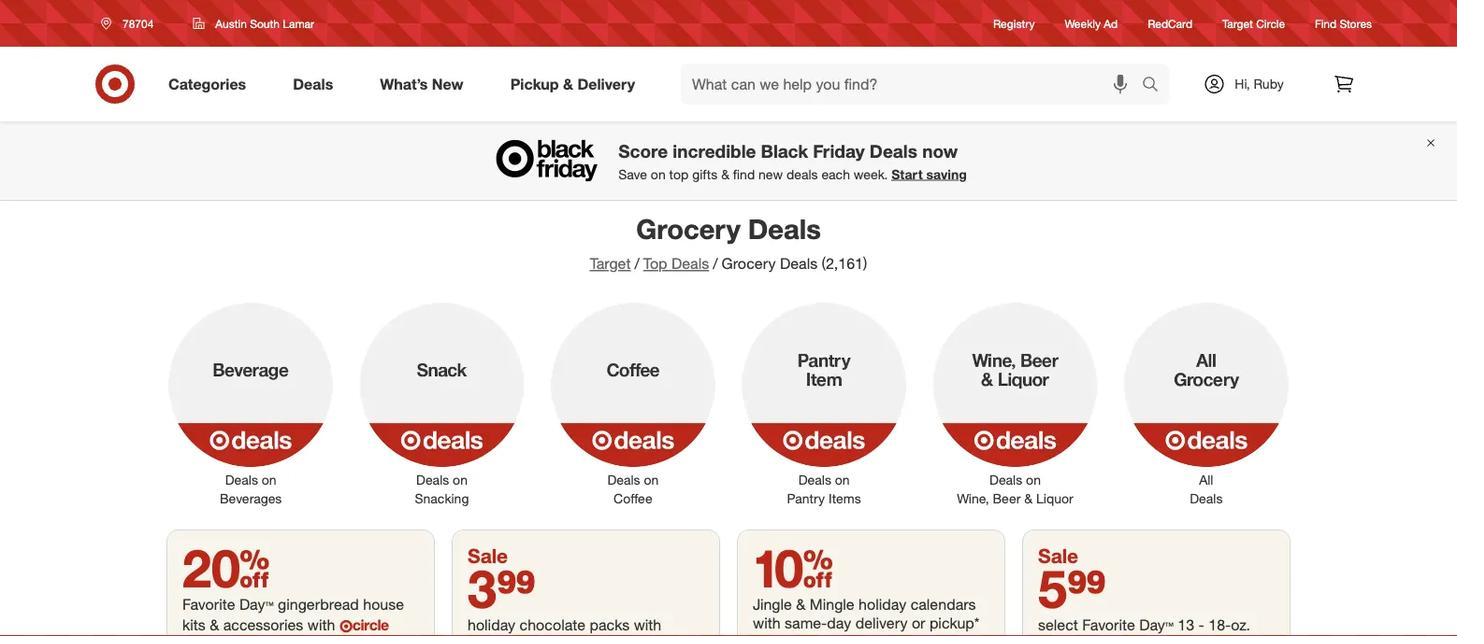 Task type: vqa. For each thing, say whether or not it's contained in the screenshot.
right pickup*
yes



Task type: describe. For each thing, give the bounding box(es) containing it.
deals inside deals on wine, beer & liquor
[[990, 472, 1022, 489]]

deals on snacking
[[415, 472, 469, 507]]

deals link
[[277, 64, 357, 105]]

deals down lamar
[[293, 75, 333, 93]]

sale for 5
[[1038, 544, 1078, 568]]

gifts
[[692, 166, 718, 183]]

select favorite
[[1038, 616, 1135, 635]]

on for deals on snacking
[[453, 472, 468, 489]]

target circle link
[[1222, 15, 1285, 31]]

weekly
[[1065, 16, 1101, 30]]

week.
[[854, 166, 888, 183]]

(2,161)
[[822, 255, 867, 273]]

gingerbread house kits & accessories with
[[182, 596, 404, 635]]

beer
[[993, 491, 1021, 507]]

delivery inside holiday chocolate packs with same-day delivery or pickup*
[[538, 635, 591, 637]]

search button
[[1134, 64, 1179, 108]]

1 vertical spatial grocery
[[722, 255, 776, 273]]

favorite
[[182, 596, 235, 614]]

10 jingle & mingle holiday calendars with same-day delivery or pickup*
[[753, 537, 980, 633]]

categories
[[168, 75, 246, 93]]

mingle
[[810, 596, 855, 614]]

incredible
[[673, 140, 756, 162]]

with inside 10 jingle & mingle holiday calendars with same-day delivery or pickup*
[[753, 614, 781, 633]]

deals on coffee
[[607, 472, 659, 507]]

kits
[[182, 616, 206, 635]]

redcard link
[[1148, 15, 1193, 31]]

coffee
[[614, 491, 652, 507]]

what's new link
[[364, 64, 487, 105]]

hi, ruby
[[1235, 76, 1284, 92]]

99 for 5 99
[[1067, 557, 1106, 621]]

same- for 13
[[1183, 635, 1225, 637]]

deals inside "deals on pantry items"
[[798, 472, 831, 489]]

austin south lamar
[[215, 16, 314, 30]]

top deals link
[[643, 255, 709, 273]]

1 / from the left
[[635, 255, 640, 273]]

5
[[1038, 557, 1067, 621]]

on for deals on coffee
[[644, 472, 659, 489]]

& inside gingerbread house kits & accessories with
[[210, 616, 219, 635]]

circle
[[352, 616, 389, 635]]

™ for select favorite day
[[1165, 616, 1174, 635]]

lamar
[[283, 16, 314, 30]]

2 / from the left
[[713, 255, 718, 273]]

sale for 3
[[468, 544, 508, 568]]

oz.
[[1231, 616, 1250, 635]]

select favorite day ™
[[1038, 616, 1174, 635]]

3 99
[[468, 557, 536, 621]]

with inside gingerbread house kits & accessories with
[[308, 616, 335, 635]]

registry
[[993, 16, 1035, 30]]

what's
[[380, 75, 428, 93]]

deals down all
[[1190, 491, 1223, 507]]

beverages
[[220, 491, 282, 507]]

& inside deals on wine, beer & liquor
[[1024, 491, 1033, 507]]

& inside 'pickup & delivery' link
[[563, 75, 573, 93]]

new
[[432, 75, 464, 93]]

delivery
[[577, 75, 635, 93]]

saving
[[926, 166, 967, 183]]

house
[[363, 596, 404, 614]]

calendars
[[911, 596, 976, 614]]

on inside score incredible black friday deals now save on top gifts & find new deals each week. start saving
[[651, 166, 666, 183]]

jingle
[[753, 596, 792, 614]]

on for deals on wine, beer & liquor
[[1026, 472, 1041, 489]]

find
[[733, 166, 755, 183]]

target link
[[590, 255, 631, 273]]

on for deals on beverages
[[262, 472, 276, 489]]

what's new
[[380, 75, 464, 93]]

new
[[759, 166, 783, 183]]

find stores link
[[1315, 15, 1372, 31]]

-
[[1199, 616, 1204, 635]]

hi,
[[1235, 76, 1250, 92]]

or inside 10 jingle & mingle holiday calendars with same-day delivery or pickup*
[[912, 614, 925, 633]]

pickup
[[510, 75, 559, 93]]

pickup* inside 10 jingle & mingle holiday calendars with same-day delivery or pickup*
[[930, 614, 980, 633]]

day inside holiday chocolate packs with same-day delivery or pickup*
[[510, 635, 534, 637]]

& inside score incredible black friday deals now save on top gifts & find new deals each week. start saving
[[721, 166, 729, 183]]

deals
[[787, 166, 818, 183]]

packs
[[590, 616, 630, 635]]

gingerbread
[[278, 596, 359, 614]]

78704 button
[[89, 7, 173, 40]]

deals down new at the top right of page
[[748, 212, 821, 246]]

top
[[643, 255, 667, 273]]

south
[[250, 16, 280, 30]]

0 vertical spatial grocery
[[636, 212, 740, 246]]

each
[[822, 166, 850, 183]]

redcard
[[1148, 16, 1193, 30]]

deals inside deals on coffee
[[607, 472, 640, 489]]

What can we help you find? suggestions appear below search field
[[681, 64, 1147, 105]]

austin
[[215, 16, 247, 30]]

day for favorite day
[[239, 596, 265, 614]]

holiday for 13
[[1038, 635, 1086, 637]]

on for deals on pantry items
[[835, 472, 850, 489]]



Task type: locate. For each thing, give the bounding box(es) containing it.
1 horizontal spatial day
[[1139, 616, 1165, 635]]

day down mingle
[[827, 614, 851, 633]]

pickup* down packs
[[612, 635, 663, 637]]

1 horizontal spatial or
[[912, 614, 925, 633]]

0 horizontal spatial ™
[[265, 596, 274, 614]]

1 horizontal spatial 99
[[1067, 557, 1106, 621]]

day up accessories
[[239, 596, 265, 614]]

deals inside deals on snacking
[[416, 472, 449, 489]]

with right packs
[[634, 616, 662, 635]]

on inside "deals on pantry items"
[[835, 472, 850, 489]]

2 99 from the left
[[1067, 557, 1106, 621]]

weekly ad
[[1065, 16, 1118, 30]]

/
[[635, 255, 640, 273], [713, 255, 718, 273]]

or down packs
[[595, 635, 608, 637]]

holiday left chocolate
[[468, 616, 515, 635]]

78704
[[123, 16, 154, 30]]

same- for 10
[[785, 614, 827, 633]]

on inside deals on coffee
[[644, 472, 659, 489]]

with inside 13 - 18-oz. holiday popcorn with same-da
[[1151, 635, 1179, 637]]

same- down -
[[1183, 635, 1225, 637]]

13
[[1178, 616, 1195, 635]]

on up the coffee
[[644, 472, 659, 489]]

& right the beer on the bottom
[[1024, 491, 1033, 507]]

1 vertical spatial delivery
[[538, 635, 591, 637]]

deals up snacking
[[416, 472, 449, 489]]

same- inside 13 - 18-oz. holiday popcorn with same-da
[[1183, 635, 1225, 637]]

day down chocolate
[[510, 635, 534, 637]]

1 horizontal spatial same-
[[785, 614, 827, 633]]

& right jingle
[[796, 596, 806, 614]]

18-
[[1209, 616, 1231, 635]]

0 horizontal spatial pickup*
[[612, 635, 663, 637]]

pantry
[[787, 491, 825, 507]]

stores
[[1340, 16, 1372, 30]]

1 sale from the left
[[468, 544, 508, 568]]

/ right top deals link
[[713, 255, 718, 273]]

circle
[[1256, 16, 1285, 30]]

weekly ad link
[[1065, 15, 1118, 31]]

target inside 'grocery deals target / top deals / grocery deals (2,161)'
[[590, 255, 631, 273]]

snacking
[[415, 491, 469, 507]]

ad
[[1104, 16, 1118, 30]]

on up liquor
[[1026, 472, 1041, 489]]

™
[[265, 596, 274, 614], [1165, 616, 1174, 635]]

or down calendars
[[912, 614, 925, 633]]

with down jingle
[[753, 614, 781, 633]]

0 horizontal spatial holiday
[[468, 616, 515, 635]]

0 horizontal spatial or
[[595, 635, 608, 637]]

with down gingerbread
[[308, 616, 335, 635]]

2 sale from the left
[[1038, 544, 1078, 568]]

0 vertical spatial or
[[912, 614, 925, 633]]

1 horizontal spatial sale
[[1038, 544, 1078, 568]]

austin south lamar button
[[181, 7, 326, 40]]

day
[[239, 596, 265, 614], [1139, 616, 1165, 635]]

find
[[1315, 16, 1337, 30]]

2 horizontal spatial holiday
[[1038, 635, 1086, 637]]

pickup* inside holiday chocolate packs with same-day delivery or pickup*
[[612, 635, 663, 637]]

target left circle at top right
[[1222, 16, 1253, 30]]

1 horizontal spatial holiday
[[859, 596, 906, 614]]

0 vertical spatial target
[[1222, 16, 1253, 30]]

deals on wine, beer & liquor
[[957, 472, 1073, 507]]

1 horizontal spatial day
[[827, 614, 851, 633]]

0 horizontal spatial same-
[[468, 635, 510, 637]]

& right pickup
[[563, 75, 573, 93]]

score
[[618, 140, 668, 162]]

or
[[912, 614, 925, 633], [595, 635, 608, 637]]

ruby
[[1254, 76, 1284, 92]]

holiday inside 13 - 18-oz. holiday popcorn with same-da
[[1038, 635, 1086, 637]]

1 horizontal spatial target
[[1222, 16, 1253, 30]]

friday
[[813, 140, 865, 162]]

start
[[892, 166, 923, 183]]

day for select favorite day
[[1139, 616, 1165, 635]]

& right kits
[[210, 616, 219, 635]]

grocery up top deals link
[[636, 212, 740, 246]]

day left 13
[[1139, 616, 1165, 635]]

wine,
[[957, 491, 989, 507]]

on up snacking
[[453, 472, 468, 489]]

score incredible black friday deals now save on top gifts & find new deals each week. start saving
[[618, 140, 967, 183]]

target circle
[[1222, 16, 1285, 30]]

holiday inside 10 jingle & mingle holiday calendars with same-day delivery or pickup*
[[859, 596, 906, 614]]

sale
[[468, 544, 508, 568], [1038, 544, 1078, 568]]

99
[[497, 557, 536, 621], [1067, 557, 1106, 621]]

delivery inside 10 jingle & mingle holiday calendars with same-day delivery or pickup*
[[855, 614, 908, 633]]

& left find
[[721, 166, 729, 183]]

1 99 from the left
[[497, 557, 536, 621]]

save
[[618, 166, 647, 183]]

all deals
[[1190, 472, 1223, 507]]

1 vertical spatial or
[[595, 635, 608, 637]]

deals up "start"
[[870, 140, 917, 162]]

grocery deals target / top deals / grocery deals (2,161)
[[590, 212, 867, 273]]

pickup & delivery
[[510, 75, 635, 93]]

0 vertical spatial day
[[239, 596, 265, 614]]

/ left top
[[635, 255, 640, 273]]

same- inside holiday chocolate packs with same-day delivery or pickup*
[[468, 635, 510, 637]]

0 horizontal spatial /
[[635, 255, 640, 273]]

on up items
[[835, 472, 850, 489]]

0 vertical spatial delivery
[[855, 614, 908, 633]]

with
[[753, 614, 781, 633], [308, 616, 335, 635], [634, 616, 662, 635], [1151, 635, 1179, 637]]

same- down mingle
[[785, 614, 827, 633]]

liquor
[[1036, 491, 1073, 507]]

deals up the coffee
[[607, 472, 640, 489]]

0 vertical spatial ™
[[265, 596, 274, 614]]

™ up accessories
[[265, 596, 274, 614]]

items
[[829, 491, 861, 507]]

™ left 13
[[1165, 616, 1174, 635]]

deals on beverages
[[220, 472, 282, 507]]

deals inside score incredible black friday deals now save on top gifts & find new deals each week. start saving
[[870, 140, 917, 162]]

5 99
[[1038, 557, 1106, 621]]

deals up pantry
[[798, 472, 831, 489]]

find stores
[[1315, 16, 1372, 30]]

deals up beverages
[[225, 472, 258, 489]]

99 for 3 99
[[497, 557, 536, 621]]

black
[[761, 140, 808, 162]]

& inside 10 jingle & mingle holiday calendars with same-day delivery or pickup*
[[796, 596, 806, 614]]

20
[[182, 537, 270, 600]]

10
[[753, 537, 833, 600]]

1 horizontal spatial delivery
[[855, 614, 908, 633]]

day inside 10 jingle & mingle holiday calendars with same-day delivery or pickup*
[[827, 614, 851, 633]]

0 vertical spatial day
[[827, 614, 851, 633]]

on left top
[[651, 166, 666, 183]]

™ for favorite day
[[265, 596, 274, 614]]

0 horizontal spatial 99
[[497, 557, 536, 621]]

on
[[651, 166, 666, 183], [262, 472, 276, 489], [453, 472, 468, 489], [644, 472, 659, 489], [835, 472, 850, 489], [1026, 472, 1041, 489]]

1 vertical spatial target
[[590, 255, 631, 273]]

on inside deals on beverages
[[262, 472, 276, 489]]

now
[[922, 140, 958, 162]]

deals on pantry items
[[787, 472, 861, 507]]

registry link
[[993, 15, 1035, 31]]

chocolate
[[520, 616, 586, 635]]

deals left (2,161)
[[780, 255, 818, 273]]

deals
[[293, 75, 333, 93], [870, 140, 917, 162], [748, 212, 821, 246], [672, 255, 709, 273], [780, 255, 818, 273], [225, 472, 258, 489], [416, 472, 449, 489], [607, 472, 640, 489], [798, 472, 831, 489], [990, 472, 1022, 489], [1190, 491, 1223, 507]]

1 horizontal spatial /
[[713, 255, 718, 273]]

1 vertical spatial ™
[[1165, 616, 1174, 635]]

popcorn
[[1090, 635, 1147, 637]]

0 vertical spatial pickup*
[[930, 614, 980, 633]]

same-
[[785, 614, 827, 633], [468, 635, 510, 637], [1183, 635, 1225, 637]]

search
[[1134, 77, 1179, 95]]

pickup & delivery link
[[494, 64, 658, 105]]

0 horizontal spatial target
[[590, 255, 631, 273]]

1 horizontal spatial ™
[[1165, 616, 1174, 635]]

sale down snacking
[[468, 544, 508, 568]]

13 - 18-oz. holiday popcorn with same-da
[[1038, 616, 1271, 637]]

grocery
[[636, 212, 740, 246], [722, 255, 776, 273]]

with down 13
[[1151, 635, 1179, 637]]

favorite day ™
[[182, 596, 274, 614]]

on inside deals on snacking
[[453, 472, 468, 489]]

holiday down select favorite
[[1038, 635, 1086, 637]]

0 horizontal spatial day
[[510, 635, 534, 637]]

same- inside 10 jingle & mingle holiday calendars with same-day delivery or pickup*
[[785, 614, 827, 633]]

1 horizontal spatial pickup*
[[930, 614, 980, 633]]

3
[[468, 557, 497, 621]]

&
[[563, 75, 573, 93], [721, 166, 729, 183], [1024, 491, 1033, 507], [796, 596, 806, 614], [210, 616, 219, 635]]

pickup*
[[930, 614, 980, 633], [612, 635, 663, 637]]

or inside holiday chocolate packs with same-day delivery or pickup*
[[595, 635, 608, 637]]

0 horizontal spatial delivery
[[538, 635, 591, 637]]

1 vertical spatial day
[[510, 635, 534, 637]]

categories link
[[152, 64, 270, 105]]

holiday right mingle
[[859, 596, 906, 614]]

2 horizontal spatial same-
[[1183, 635, 1225, 637]]

accessories
[[223, 616, 303, 635]]

deals right top
[[672, 255, 709, 273]]

pickup* down calendars
[[930, 614, 980, 633]]

0 horizontal spatial sale
[[468, 544, 508, 568]]

top
[[669, 166, 689, 183]]

deals inside deals on beverages
[[225, 472, 258, 489]]

target left top
[[590, 255, 631, 273]]

on inside deals on wine, beer & liquor
[[1026, 472, 1041, 489]]

1 vertical spatial day
[[1139, 616, 1165, 635]]

holiday inside holiday chocolate packs with same-day delivery or pickup*
[[468, 616, 515, 635]]

with inside holiday chocolate packs with same-day delivery or pickup*
[[634, 616, 662, 635]]

sale down liquor
[[1038, 544, 1078, 568]]

0 horizontal spatial day
[[239, 596, 265, 614]]

holiday for 10
[[859, 596, 906, 614]]

deals up the beer on the bottom
[[990, 472, 1022, 489]]

holiday chocolate packs with same-day delivery or pickup* 
[[468, 616, 676, 637]]

on up beverages
[[262, 472, 276, 489]]

1 vertical spatial pickup*
[[612, 635, 663, 637]]

grocery right top deals link
[[722, 255, 776, 273]]

same- down 3
[[468, 635, 510, 637]]



